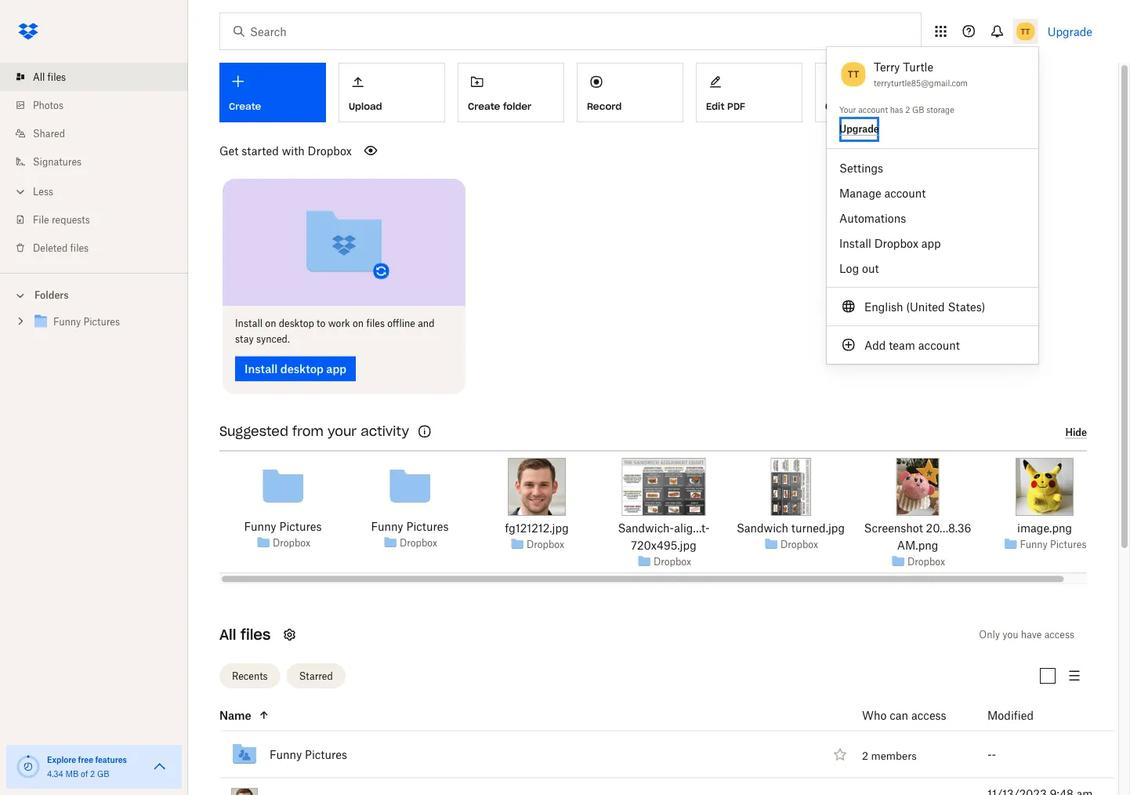 Task type: vqa. For each thing, say whether or not it's contained in the screenshot.
the bottommost filters
no



Task type: describe. For each thing, give the bounding box(es) containing it.
get for get started with dropbox
[[220, 144, 239, 157]]

all files list item
[[0, 63, 188, 91]]

your account has 2 gb storage
[[840, 105, 955, 115]]

0 horizontal spatial upgrade
[[840, 123, 880, 135]]

add to starred image
[[831, 745, 850, 764]]

log
[[840, 262, 860, 275]]

/fg121212.jpg image
[[508, 458, 566, 516]]

record
[[587, 100, 622, 112]]

alig…t-
[[675, 521, 710, 534]]

1 - from the left
[[988, 748, 993, 761]]

members
[[872, 750, 917, 762]]

english (united states) menu item
[[827, 294, 1039, 319]]

english (united states)
[[865, 300, 986, 313]]

offline
[[388, 318, 416, 329]]

1 on from the left
[[265, 318, 276, 329]]

sandwich-alig…t- 720x495.jpg
[[618, 521, 710, 551]]

requests
[[52, 214, 90, 225]]

2 inside explore free features 4.34 mb of 2 gb
[[90, 769, 95, 779]]

manage account
[[840, 186, 927, 200]]

deleted files
[[33, 242, 89, 254]]

0 vertical spatial gb
[[913, 105, 925, 115]]

install for install on desktop to work on files offline and stay synced.
[[235, 318, 263, 329]]

get for get signatures
[[826, 100, 842, 112]]

with
[[282, 144, 305, 157]]

/screenshot 2023-08-18 at 9.48.36 am.png image
[[897, 458, 940, 516]]

name
[[220, 709, 252, 722]]

sandwich
[[737, 521, 789, 534]]

files up recents
[[241, 626, 271, 644]]

get signatures
[[826, 100, 896, 112]]

0 vertical spatial upgrade
[[1048, 25, 1093, 38]]

2 - from the left
[[993, 748, 997, 761]]

free
[[78, 755, 93, 765]]

get started with dropbox
[[220, 144, 352, 157]]

upgrade link
[[1048, 25, 1093, 38]]

recents
[[232, 670, 268, 682]]

files right deleted
[[70, 242, 89, 254]]

sandwich turned.jpg link
[[737, 519, 846, 536]]

out
[[863, 262, 880, 275]]

/funny pictures/image.png image
[[1016, 458, 1075, 516]]

pdf
[[728, 100, 746, 112]]

create folder button
[[458, 63, 565, 122]]

account for manage
[[885, 186, 927, 200]]

20…8.36
[[927, 521, 972, 534]]

(united
[[907, 300, 946, 313]]

storage
[[927, 105, 955, 115]]

photos
[[33, 99, 64, 111]]

720x495.jpg
[[632, 538, 697, 551]]

2 members
[[863, 750, 917, 762]]

sandwich-alig…t- 720x495.jpg link
[[607, 519, 721, 553]]

4.34
[[47, 769, 63, 779]]

create folder
[[468, 100, 532, 112]]

sandwich-
[[618, 521, 675, 534]]

screenshot
[[865, 521, 924, 534]]

file requests link
[[13, 205, 188, 234]]

and
[[418, 318, 435, 329]]

activity
[[361, 424, 409, 440]]

terry
[[875, 60, 901, 73]]

your
[[840, 105, 857, 115]]

list containing all files
[[0, 53, 188, 273]]

tt
[[848, 68, 860, 80]]

less image
[[13, 184, 28, 200]]

signatures link
[[13, 147, 188, 176]]

can
[[890, 709, 909, 722]]

files inside install on desktop to work on files offline and stay synced.
[[367, 318, 385, 329]]

app
[[922, 236, 942, 250]]

all inside the all files link
[[33, 71, 45, 83]]

edit pdf
[[707, 100, 746, 112]]

synced.
[[256, 333, 290, 345]]

/fg121212.jpg image
[[231, 788, 258, 795]]

image.png link
[[1018, 519, 1073, 536]]

only you have access
[[980, 629, 1075, 641]]

screenshot 20…8.36 am.png link
[[862, 519, 975, 553]]

states)
[[949, 300, 986, 313]]

mb
[[66, 769, 79, 779]]

folders
[[35, 289, 69, 301]]

starred
[[299, 670, 333, 682]]

recents button
[[220, 664, 280, 689]]

turtle
[[904, 60, 934, 73]]

modified button
[[988, 706, 1075, 725]]

deleted files link
[[13, 234, 188, 262]]

2 inside 'element'
[[863, 750, 869, 762]]

add team account link
[[827, 333, 1039, 358]]

am.png
[[898, 538, 939, 551]]

install on desktop to work on files offline and stay synced.
[[235, 318, 435, 345]]

deleted
[[33, 242, 68, 254]]

log out link
[[827, 256, 1039, 281]]

started
[[242, 144, 279, 157]]

terry turtle terryturtle85@gmail.com
[[875, 60, 969, 88]]

automations
[[840, 211, 907, 225]]

dropbox image
[[13, 16, 44, 47]]

to
[[317, 318, 326, 329]]

has
[[891, 105, 904, 115]]

2 members button
[[863, 750, 917, 762]]

terryturtle85@gmail.com
[[875, 78, 969, 88]]



Task type: locate. For each thing, give the bounding box(es) containing it.
on
[[265, 318, 276, 329], [353, 318, 364, 329]]

your
[[328, 424, 357, 440]]

account right team
[[919, 338, 961, 352]]

have
[[1022, 629, 1043, 641]]

automations link
[[827, 205, 1039, 231]]

add team account
[[865, 338, 961, 352]]

dropbox link
[[273, 535, 311, 551], [400, 535, 438, 551], [527, 536, 565, 552], [781, 536, 819, 552], [654, 554, 692, 569], [908, 554, 946, 569]]

0 vertical spatial access
[[1045, 629, 1075, 641]]

get left started
[[220, 144, 239, 157]]

shared link
[[13, 119, 188, 147]]

choose a language: image
[[840, 297, 859, 316]]

1 vertical spatial all
[[220, 626, 236, 644]]

0 horizontal spatial 2
[[90, 769, 95, 779]]

log out
[[840, 262, 880, 275]]

shared
[[33, 127, 65, 139]]

get signatures button
[[816, 63, 922, 122]]

account inside add team account link
[[919, 338, 961, 352]]

signatures
[[845, 100, 896, 112]]

2 vertical spatial 2
[[90, 769, 95, 779]]

files inside list item
[[47, 71, 66, 83]]

name button
[[220, 706, 824, 725]]

0 vertical spatial install
[[840, 236, 872, 250]]

funny pictures link
[[244, 517, 322, 535], [371, 517, 449, 535], [1021, 536, 1087, 552], [270, 745, 348, 764]]

file requests
[[33, 214, 90, 225]]

stay
[[235, 333, 254, 345]]

all files link
[[13, 63, 188, 91]]

of
[[81, 769, 88, 779]]

modified
[[988, 709, 1034, 722]]

account menu image
[[1014, 19, 1039, 44]]

fg121212.jpg
[[505, 521, 569, 534]]

1 horizontal spatial install
[[840, 236, 872, 250]]

0 horizontal spatial gb
[[97, 769, 109, 779]]

team
[[890, 338, 916, 352]]

0 horizontal spatial all files
[[33, 71, 66, 83]]

get inside 'button'
[[826, 100, 842, 112]]

install up stay
[[235, 318, 263, 329]]

2 right of
[[90, 769, 95, 779]]

/sandwich alignment chart 720x495.jpg image
[[622, 458, 706, 516]]

suggested
[[220, 424, 289, 440]]

name fg121212.jpg, modified 11/13/2023 9:48 am, element
[[185, 778, 1115, 795]]

0 vertical spatial all
[[33, 71, 45, 83]]

1 horizontal spatial get
[[826, 100, 842, 112]]

all files up recents
[[220, 626, 271, 644]]

funny
[[244, 519, 277, 533], [371, 519, 404, 533], [1021, 538, 1048, 550], [270, 748, 302, 761]]

2 right the add to starred image
[[863, 750, 869, 762]]

1 horizontal spatial upgrade
[[1048, 25, 1093, 38]]

1 vertical spatial 2
[[863, 750, 869, 762]]

-
[[988, 748, 993, 761], [993, 748, 997, 761]]

you
[[1003, 629, 1019, 641]]

install up log out
[[840, 236, 872, 250]]

0 horizontal spatial install
[[235, 318, 263, 329]]

install for install dropbox app
[[840, 236, 872, 250]]

table
[[185, 700, 1115, 795]]

dropbox link for sandwich-alig…t- 720x495.jpg link
[[654, 554, 692, 569]]

files up photos
[[47, 71, 66, 83]]

2 on from the left
[[353, 318, 364, 329]]

1 vertical spatial install
[[235, 318, 263, 329]]

who
[[863, 709, 887, 722]]

edit
[[707, 100, 725, 112]]

1 vertical spatial upgrade
[[840, 123, 880, 135]]

all files
[[33, 71, 66, 83], [220, 626, 271, 644]]

1 horizontal spatial gb
[[913, 105, 925, 115]]

0 horizontal spatial on
[[265, 318, 276, 329]]

explore
[[47, 755, 76, 765]]

only
[[980, 629, 1001, 641]]

funny inside name funny pictures, modified 11/13/2023 10:13 am, 'element'
[[270, 748, 302, 761]]

gb right has
[[913, 105, 925, 115]]

install
[[840, 236, 872, 250], [235, 318, 263, 329]]

account left has
[[859, 105, 889, 115]]

1 vertical spatial gb
[[97, 769, 109, 779]]

all up recents
[[220, 626, 236, 644]]

1 vertical spatial all files
[[220, 626, 271, 644]]

2 right has
[[906, 105, 911, 115]]

access right have
[[1045, 629, 1075, 641]]

less
[[33, 185, 53, 197]]

install inside install on desktop to work on files offline and stay synced.
[[235, 318, 263, 329]]

dropbox link for sandwich turned.jpg link
[[781, 536, 819, 552]]

on right work
[[353, 318, 364, 329]]

folder
[[504, 100, 532, 112]]

all files inside list item
[[33, 71, 66, 83]]

account inside manage account link
[[885, 186, 927, 200]]

2 vertical spatial account
[[919, 338, 961, 352]]

file
[[33, 214, 49, 225]]

gb down features
[[97, 769, 109, 779]]

english
[[865, 300, 904, 313]]

get
[[826, 100, 842, 112], [220, 144, 239, 157]]

/sandwich turned.jpg image
[[771, 458, 812, 516]]

gb inside explore free features 4.34 mb of 2 gb
[[97, 769, 109, 779]]

0 vertical spatial get
[[826, 100, 842, 112]]

funny pictures link inside 'element'
[[270, 745, 348, 764]]

photos link
[[13, 91, 188, 119]]

0 vertical spatial 2
[[906, 105, 911, 115]]

1 vertical spatial account
[[885, 186, 927, 200]]

sandwich turned.jpg
[[737, 521, 846, 534]]

record button
[[577, 63, 684, 122]]

1 horizontal spatial all files
[[220, 626, 271, 644]]

dropbox link for fg121212.jpg link
[[527, 536, 565, 552]]

1 horizontal spatial access
[[1045, 629, 1075, 641]]

funny pictures
[[244, 519, 322, 533], [371, 519, 449, 533], [1021, 538, 1087, 550], [270, 748, 348, 761]]

create
[[468, 100, 501, 112]]

work
[[328, 318, 350, 329]]

upgrade down your
[[840, 123, 880, 135]]

from
[[293, 424, 324, 440]]

account for your
[[859, 105, 889, 115]]

suggested from your activity
[[220, 424, 409, 440]]

folders button
[[0, 283, 188, 306]]

funny pictures inside 'element'
[[270, 748, 348, 761]]

1 vertical spatial access
[[912, 709, 947, 722]]

access
[[1045, 629, 1075, 641], [912, 709, 947, 722]]

on up the synced.
[[265, 318, 276, 329]]

screenshot 20…8.36 am.png
[[865, 521, 972, 551]]

files left offline
[[367, 318, 385, 329]]

0 vertical spatial all files
[[33, 71, 66, 83]]

pictures inside 'element'
[[305, 748, 348, 761]]

upgrade button
[[840, 123, 880, 136]]

--
[[988, 748, 997, 761]]

signatures
[[33, 156, 82, 167]]

account
[[859, 105, 889, 115], [885, 186, 927, 200], [919, 338, 961, 352]]

starred button
[[287, 664, 346, 689]]

who can access
[[863, 709, 947, 722]]

1 horizontal spatial on
[[353, 318, 364, 329]]

features
[[95, 755, 127, 765]]

0 vertical spatial account
[[859, 105, 889, 115]]

dropbox link for "screenshot 20…8.36 am.png" link
[[908, 554, 946, 569]]

0 horizontal spatial all
[[33, 71, 45, 83]]

get up upgrade button
[[826, 100, 842, 112]]

0 horizontal spatial access
[[912, 709, 947, 722]]

all files up photos
[[33, 71, 66, 83]]

2 horizontal spatial 2
[[906, 105, 911, 115]]

1 horizontal spatial 2
[[863, 750, 869, 762]]

access right can at the right bottom
[[912, 709, 947, 722]]

quota usage element
[[16, 755, 41, 780]]

tt button
[[840, 58, 868, 91]]

name funny pictures, modified 11/13/2023 10:13 am, element
[[185, 731, 1115, 778]]

all
[[33, 71, 45, 83], [220, 626, 236, 644]]

image.png
[[1018, 521, 1073, 534]]

table containing name
[[185, 700, 1115, 795]]

fg121212.jpg link
[[505, 519, 569, 536]]

account up automations link
[[885, 186, 927, 200]]

add
[[865, 338, 887, 352]]

list
[[0, 53, 188, 273]]

1 horizontal spatial all
[[220, 626, 236, 644]]

manage
[[840, 186, 882, 200]]

upgrade right the 'account menu' icon
[[1048, 25, 1093, 38]]

1 vertical spatial get
[[220, 144, 239, 157]]

0 horizontal spatial get
[[220, 144, 239, 157]]

explore free features 4.34 mb of 2 gb
[[47, 755, 127, 779]]

edit pdf button
[[696, 63, 803, 122]]

turned.jpg
[[792, 521, 846, 534]]

dropbox
[[308, 144, 352, 157], [875, 236, 919, 250], [273, 537, 311, 549], [400, 537, 438, 549], [527, 538, 565, 550], [781, 538, 819, 550], [654, 556, 692, 567], [908, 556, 946, 567]]

all up photos
[[33, 71, 45, 83]]



